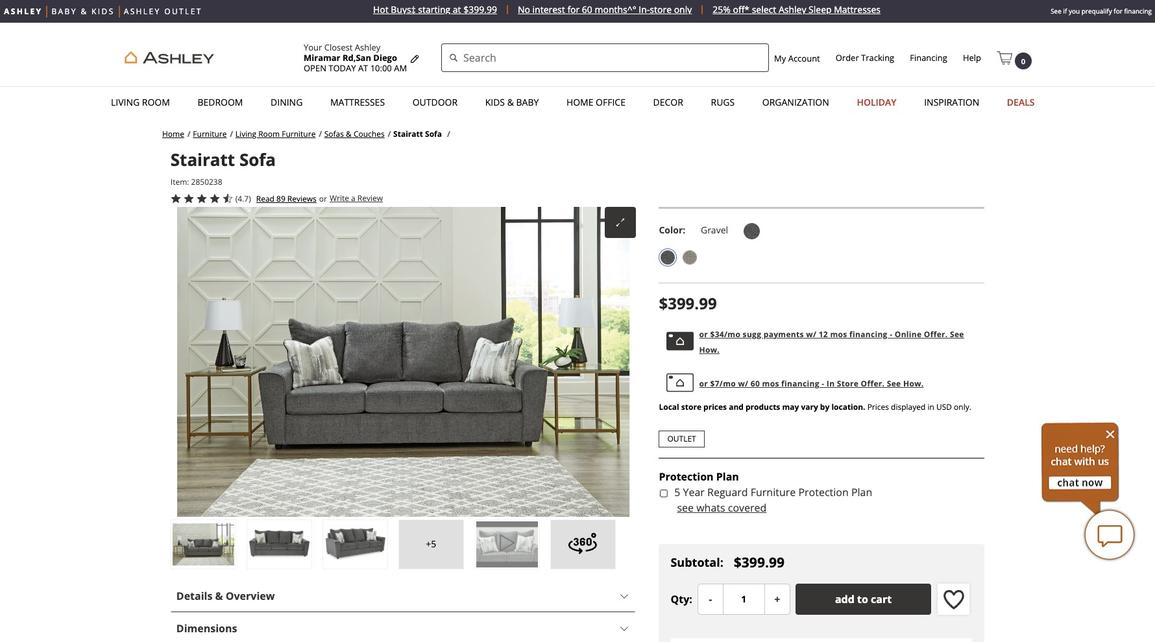 Task type: locate. For each thing, give the bounding box(es) containing it.
1 vertical spatial stairatt
[[171, 148, 235, 172]]

dimensions button
[[171, 613, 636, 643]]

see right online
[[951, 329, 965, 340]]

ashley up open today at 10:00 am
[[355, 42, 381, 53]]

1 vertical spatial offer.
[[861, 378, 885, 389]]

kids
[[92, 6, 115, 17]]

& inside baby & kids link
[[81, 6, 88, 17]]

see inside "or $34/mo sugg payments w/ 12 mos financing - online offer. see how."
[[951, 329, 965, 340]]

0 vertical spatial protection
[[659, 470, 714, 484]]

see if you prequalify for financing
[[1051, 6, 1152, 16]]

g image
[[744, 223, 760, 239], [661, 250, 675, 264]]

year
[[683, 485, 705, 500]]

1 horizontal spatial sofa
[[425, 129, 442, 140]]

-
[[890, 329, 893, 340], [822, 378, 825, 389]]

0 vertical spatial stairatt
[[394, 129, 423, 140]]

0 vertical spatial $399.99
[[464, 3, 497, 16]]

banner
[[0, 23, 1156, 118]]

& right details
[[215, 590, 223, 604]]

0 horizontal spatial sofa
[[240, 148, 276, 172]]

0 vertical spatial see
[[1051, 6, 1062, 16]]

home inside home office link
[[567, 96, 594, 108]]

0 horizontal spatial at
[[358, 62, 368, 74]]

room for living room furniture
[[259, 129, 280, 140]]

w/ right $7/mo
[[739, 378, 749, 389]]

outdoor link
[[409, 90, 462, 115]]

furniture link
[[193, 129, 227, 140]]

your closest ashley miramar rd,san diego
[[304, 42, 397, 64]]

store left only
[[650, 3, 672, 16]]

0 vertical spatial g image
[[744, 223, 760, 239]]

g image right gravel
[[744, 223, 760, 239]]

how.
[[700, 344, 720, 355], [904, 378, 924, 389]]

2 horizontal spatial see
[[1051, 6, 1062, 16]]

2 vertical spatial financing
[[782, 378, 820, 389]]

1 horizontal spatial living
[[236, 129, 257, 140]]

0 vertical spatial w/
[[807, 329, 817, 340]]

living down 'ashley' image
[[111, 96, 140, 108]]

0 vertical spatial room
[[142, 96, 170, 108]]

10:00
[[371, 62, 392, 74]]

1 vertical spatial store
[[682, 402, 702, 413]]

reviews
[[288, 193, 317, 204]]

1 horizontal spatial w/
[[807, 329, 817, 340]]

for right interest
[[568, 3, 580, 16]]

or for or $34/mo sugg payments w/ 12 mos financing - online offer. see how.
[[700, 329, 708, 340]]

1 horizontal spatial for
[[1114, 6, 1123, 16]]

0 horizontal spatial store
[[650, 3, 672, 16]]

0 horizontal spatial financing
[[782, 378, 820, 389]]

- left the in
[[822, 378, 825, 389]]

furniture down bedroom link
[[193, 129, 227, 140]]

holiday
[[857, 96, 897, 108]]

0 vertical spatial mos
[[831, 329, 848, 340]]

bedroom link
[[194, 90, 247, 115]]

1 horizontal spatial financing
[[850, 329, 888, 340]]

1 vertical spatial financing
[[850, 329, 888, 340]]

ashley inside 'ashley outlet' "link"
[[124, 6, 161, 17]]

0 horizontal spatial see
[[887, 378, 902, 389]]

0 horizontal spatial protection
[[659, 470, 714, 484]]

60 left months^°
[[582, 3, 593, 16]]

1 horizontal spatial $399.99
[[659, 293, 717, 314]]

1 horizontal spatial see
[[951, 329, 965, 340]]

stairatt inside stairatt sofa item: 2850238
[[171, 148, 235, 172]]

see whats covered button
[[678, 500, 767, 516]]

by
[[821, 402, 830, 413]]

1 horizontal spatial room
[[259, 129, 280, 140]]

60 inside button
[[751, 378, 760, 389]]

mattresses up sofas & couches
[[330, 96, 385, 108]]

or left $34/mo
[[700, 329, 708, 340]]

for inside see if you prequalify for financing 'link'
[[1114, 6, 1123, 16]]

at right starting
[[453, 3, 461, 16]]

how. up "displayed"
[[904, 378, 924, 389]]

- left online
[[890, 329, 893, 340]]

stairatt right "couches"
[[394, 129, 423, 140]]

financing inside 'link'
[[1125, 6, 1152, 16]]

& inside kids & baby link
[[508, 96, 514, 108]]

cart
[[871, 593, 892, 607]]

0 vertical spatial financing
[[1125, 6, 1152, 16]]

organization
[[763, 96, 830, 108]]

1 vertical spatial see
[[951, 329, 965, 340]]

1 horizontal spatial -
[[890, 329, 893, 340]]

1 vertical spatial outlet
[[668, 433, 696, 444]]

0 horizontal spatial 60
[[582, 3, 593, 16]]

w/ left 12
[[807, 329, 817, 340]]

& for details
[[215, 590, 223, 604]]

home left furniture link
[[162, 129, 184, 140]]

1 horizontal spatial home
[[567, 96, 594, 108]]

mattresses link
[[327, 90, 389, 115]]

mattresses
[[834, 3, 881, 16], [330, 96, 385, 108]]

ashley outlet
[[124, 6, 202, 17]]

home left office
[[567, 96, 594, 108]]

1 vertical spatial how.
[[904, 378, 924, 389]]

& inside details & overview dropdown button
[[215, 590, 223, 604]]

closest
[[324, 42, 353, 53]]

stairatt for stairatt sofa item: 2850238
[[171, 148, 235, 172]]

financing up vary
[[782, 378, 820, 389]]

1 vertical spatial room
[[259, 129, 280, 140]]

add to cart
[[836, 593, 892, 607]]

see if you prequalify for financing link
[[1048, 0, 1156, 22]]

0 horizontal spatial stairatt
[[171, 148, 235, 172]]

1 vertical spatial plan
[[852, 485, 873, 500]]

0 vertical spatial sofa
[[425, 129, 442, 140]]

0 horizontal spatial how.
[[700, 344, 720, 355]]

0 horizontal spatial room
[[142, 96, 170, 108]]

60 up products
[[751, 378, 760, 389]]

no interest for 60 months^° in-store only
[[518, 3, 692, 16]]

see up "displayed"
[[887, 378, 902, 389]]

account
[[789, 52, 821, 64]]

& left kids
[[81, 6, 88, 17]]

0 horizontal spatial g image
[[661, 250, 675, 264]]

0 vertical spatial -
[[890, 329, 893, 340]]

1 vertical spatial -
[[822, 378, 825, 389]]

1 vertical spatial living
[[236, 129, 257, 140]]

0 vertical spatial how.
[[700, 344, 720, 355]]

bedroom
[[198, 96, 243, 108]]

1 horizontal spatial plan
[[852, 485, 873, 500]]

diego
[[374, 52, 397, 64]]

rugs
[[711, 96, 735, 108]]

ashley link
[[4, 6, 43, 17]]

1 horizontal spatial offer.
[[925, 329, 948, 340]]

60
[[582, 3, 593, 16], [751, 378, 760, 389]]

1 horizontal spatial ashley
[[355, 42, 381, 53]]

room up the home link
[[142, 96, 170, 108]]

1 horizontal spatial outlet
[[668, 433, 696, 444]]

ashley left sleep
[[779, 3, 807, 16]]

banner containing living room
[[0, 23, 1156, 118]]

location.
[[832, 402, 866, 413]]

room inside "living room" link
[[142, 96, 170, 108]]

starting
[[418, 3, 451, 16]]

& right sofas
[[346, 129, 352, 140]]

0 vertical spatial or
[[319, 193, 327, 204]]

0 vertical spatial outlet
[[164, 6, 202, 17]]

order tracking
[[836, 52, 895, 64]]

dialogue message for liveperson image
[[1042, 423, 1120, 516]]

None search field
[[442, 44, 769, 72]]

offer. up prices in the bottom right of the page
[[861, 378, 885, 389]]

sofa down outdoor link on the top
[[425, 129, 442, 140]]

or $34/mo sugg payments w/ 12 mos financing - online offer. see how. button
[[659, 318, 985, 365]]

w/
[[807, 329, 817, 340], [739, 378, 749, 389]]

g image left a image
[[661, 250, 675, 264]]

25% off* select ashley sleep mattresses
[[713, 3, 881, 16]]

a image
[[683, 250, 698, 265]]

or inside "or $34/mo sugg payments w/ 12 mos financing - online offer. see how."
[[700, 329, 708, 340]]

0 horizontal spatial star  full image
[[171, 193, 181, 204]]

0 horizontal spatial offer.
[[861, 378, 885, 389]]

living inside banner
[[111, 96, 140, 108]]

5 year reguard furniture protection plan
[[675, 485, 873, 500]]

write a review button
[[330, 193, 383, 204]]

None button
[[698, 584, 724, 615], [765, 584, 791, 615], [698, 584, 724, 615], [765, 584, 791, 615]]

store right local
[[682, 402, 702, 413]]

offer. right online
[[925, 329, 948, 340]]

1 vertical spatial protection
[[799, 485, 849, 500]]

& for baby
[[81, 6, 88, 17]]

sofa down living room furniture link on the top of page
[[240, 148, 276, 172]]

hot buys‡ starting at $399.99
[[373, 3, 497, 16]]

or left write
[[319, 193, 327, 204]]

1 horizontal spatial stairatt
[[394, 129, 423, 140]]

1 horizontal spatial mos
[[831, 329, 848, 340]]

miramar
[[304, 52, 341, 64]]

deals link
[[1004, 90, 1039, 115]]

financing left online
[[850, 329, 888, 340]]

2 horizontal spatial $399.99
[[734, 554, 785, 572]]

0 horizontal spatial living
[[111, 96, 140, 108]]

details
[[176, 590, 213, 604]]

ashley image
[[120, 49, 219, 66]]

room down dining "link"
[[259, 129, 280, 140]]

sofa for stairatt sofa
[[425, 129, 442, 140]]

2 vertical spatial see
[[887, 378, 902, 389]]

0 horizontal spatial $399.99
[[464, 3, 497, 16]]

financing right prequalify
[[1125, 6, 1152, 16]]

my account
[[775, 52, 821, 64]]

sofa inside stairatt sofa item: 2850238
[[240, 148, 276, 172]]

0 vertical spatial offer.
[[925, 329, 948, 340]]

ashley
[[4, 6, 43, 17]]

furniture down dining "link"
[[282, 129, 316, 140]]

financing
[[910, 52, 948, 64]]

your
[[304, 42, 322, 53]]

stairatt sofa, gravel, large image
[[171, 207, 637, 517], [173, 522, 234, 568], [249, 522, 310, 568], [325, 522, 386, 568]]

or
[[319, 193, 327, 204], [700, 329, 708, 340], [700, 378, 708, 389]]

star  full image
[[171, 193, 181, 204], [184, 193, 194, 204], [197, 193, 207, 204]]

deals
[[1008, 96, 1035, 108]]

at left 10:00
[[358, 62, 368, 74]]

mos up products
[[763, 378, 780, 389]]

sofa
[[425, 129, 442, 140], [240, 148, 276, 172]]

see left the if
[[1051, 6, 1062, 16]]

1 vertical spatial 60
[[751, 378, 760, 389]]

holiday link
[[853, 90, 901, 115]]

2 horizontal spatial financing
[[1125, 6, 1152, 16]]

$399.99 down a image
[[659, 293, 717, 314]]

living right furniture link
[[236, 129, 257, 140]]

0 vertical spatial living
[[111, 96, 140, 108]]

ashley right kids
[[124, 6, 161, 17]]

or inside or $7/mo w/ 60 mos financing - in store offer. see how. button
[[700, 378, 708, 389]]

1 horizontal spatial furniture
[[282, 129, 316, 140]]

home for the home link
[[162, 129, 184, 140]]

0 horizontal spatial outlet
[[164, 6, 202, 17]]

1 horizontal spatial at
[[453, 3, 461, 16]]

outlet up 'ashley' image
[[164, 6, 202, 17]]

ashley inside your closest ashley miramar rd,san diego
[[355, 42, 381, 53]]

ashley outlet link
[[124, 6, 202, 17]]

&
[[81, 6, 88, 17], [508, 96, 514, 108], [346, 129, 352, 140], [215, 590, 223, 604]]

vary
[[801, 402, 819, 413]]

financing link
[[910, 52, 948, 64]]

at
[[453, 3, 461, 16], [358, 62, 368, 74]]

my account link
[[775, 52, 821, 64]]

1 vertical spatial at
[[358, 62, 368, 74]]

1 vertical spatial mattresses
[[330, 96, 385, 108]]

mattresses right sleep
[[834, 3, 881, 16]]

2 vertical spatial $399.99
[[734, 554, 785, 572]]

for
[[568, 3, 580, 16], [1114, 6, 1123, 16]]

baby & kids link
[[52, 6, 115, 17]]

1 vertical spatial mos
[[763, 378, 780, 389]]

& right kids
[[508, 96, 514, 108]]

living room furniture
[[236, 129, 316, 140]]

$399.99 down covered
[[734, 554, 785, 572]]

in
[[928, 402, 935, 413]]

mos right 12
[[831, 329, 848, 340]]

or left $7/mo
[[700, 378, 708, 389]]

0 horizontal spatial mos
[[763, 378, 780, 389]]

1 vertical spatial w/
[[739, 378, 749, 389]]

1 vertical spatial or
[[700, 329, 708, 340]]

0 horizontal spatial plan
[[717, 470, 739, 484]]

furniture up covered
[[751, 485, 796, 500]]

2 horizontal spatial star  full image
[[197, 193, 207, 204]]

add to cart button
[[796, 584, 932, 615]]

& for kids
[[508, 96, 514, 108]]

0 vertical spatial mattresses
[[834, 3, 881, 16]]

for right prequalify
[[1114, 6, 1123, 16]]

$399.99 left no
[[464, 3, 497, 16]]

inspiration
[[925, 96, 980, 108]]

stairatt up 2850238
[[171, 148, 235, 172]]

stairatt
[[394, 129, 423, 140], [171, 148, 235, 172]]

outlet down local
[[668, 433, 696, 444]]

at inside banner
[[358, 62, 368, 74]]

1 vertical spatial $399.99
[[659, 293, 717, 314]]

0 horizontal spatial mattresses
[[330, 96, 385, 108]]

0 horizontal spatial home
[[162, 129, 184, 140]]

gravel
[[701, 224, 731, 236]]

financing for see if you prequalify for financing
[[1125, 6, 1152, 16]]

None text field
[[723, 584, 765, 615]]

kids & baby link
[[482, 90, 543, 115]]

how. down $34/mo
[[700, 344, 720, 355]]

am
[[394, 62, 407, 74]]

1 horizontal spatial 60
[[751, 378, 760, 389]]

sugg
[[743, 329, 762, 340]]

1 vertical spatial home
[[162, 129, 184, 140]]

25%
[[713, 3, 731, 16]]

0 horizontal spatial -
[[822, 378, 825, 389]]

or $34/mo sugg payments w/ 12 mos financing - online offer. see how.
[[700, 329, 965, 355]]

0 vertical spatial store
[[650, 3, 672, 16]]

room for living room
[[142, 96, 170, 108]]

qty:
[[671, 593, 693, 607]]

store
[[650, 3, 672, 16], [682, 402, 702, 413]]

or $7/mo w/ 60 mos financing - in store offer. see how. button
[[659, 365, 985, 401]]

1 horizontal spatial star  full image
[[184, 193, 194, 204]]

0 vertical spatial 60
[[582, 3, 593, 16]]



Task type: describe. For each thing, give the bounding box(es) containing it.
reguard
[[708, 485, 748, 500]]

search image
[[449, 52, 458, 65]]

see inside 'link'
[[1051, 6, 1062, 16]]

$34/mo
[[711, 329, 741, 340]]

mattresses inside mattresses link
[[330, 96, 385, 108]]

to
[[858, 593, 869, 607]]

products
[[746, 402, 781, 413]]

months^°
[[595, 3, 637, 16]]

baby
[[52, 6, 77, 17]]

help link
[[963, 52, 982, 64]]

0
[[1022, 56, 1026, 66]]

0 vertical spatial plan
[[717, 470, 739, 484]]

store
[[837, 378, 859, 389]]

decor link
[[650, 90, 688, 115]]

write
[[330, 193, 349, 204]]

no interest for 60 months^° in-store only link
[[508, 3, 703, 16]]

displayed
[[892, 402, 926, 413]]

you
[[1069, 6, 1080, 16]]

living for living room furniture
[[236, 129, 257, 140]]

offer. inside "or $34/mo sugg payments w/ 12 mos financing - online offer. see how."
[[925, 329, 948, 340]]

stairatt sofa item: 2850238
[[171, 148, 276, 188]]

a
[[351, 193, 356, 204]]

1 vertical spatial g image
[[661, 250, 675, 264]]

or for or $7/mo w/ 60 mos financing - in store offer. see how.
[[700, 378, 708, 389]]

home link
[[162, 129, 184, 140]]

couches
[[354, 129, 385, 140]]

baby & kids
[[52, 6, 115, 17]]

color:
[[659, 224, 688, 236]]

sofas & couches link
[[325, 129, 385, 140]]

outlet inside 'ashley outlet' "link"
[[164, 6, 202, 17]]

living room link
[[107, 90, 174, 115]]

0 horizontal spatial furniture
[[193, 129, 227, 140]]

dining link
[[267, 90, 307, 115]]

star  half image
[[223, 193, 233, 204]]

dining
[[271, 96, 303, 108]]

living for living room
[[111, 96, 140, 108]]

offer. inside or $7/mo w/ 60 mos financing - in store offer. see how. button
[[861, 378, 885, 389]]

open today at 10:00 am
[[304, 62, 407, 74]]

1 horizontal spatial how.
[[904, 378, 924, 389]]

2 horizontal spatial ashley
[[779, 3, 807, 16]]

sofas
[[325, 129, 344, 140]]

stairatt for stairatt sofa
[[394, 129, 423, 140]]

add
[[836, 593, 855, 607]]

dimensions
[[176, 622, 237, 636]]

off*
[[733, 3, 750, 16]]

home office link
[[563, 90, 630, 115]]

prequalify
[[1082, 6, 1113, 16]]

3 star  full image from the left
[[197, 193, 207, 204]]

read 89 reviews link
[[256, 193, 317, 204]]

- inside "or $34/mo sugg payments w/ 12 mos financing - online offer. see how."
[[890, 329, 893, 340]]

financing inside "or $34/mo sugg payments w/ 12 mos financing - online offer. see how."
[[850, 329, 888, 340]]

chat bubble mobile view image
[[1084, 510, 1136, 562]]

only
[[674, 3, 692, 16]]

order tracking link
[[836, 52, 895, 64]]

covered
[[728, 501, 767, 515]]

interest
[[533, 3, 565, 16]]

$7/mo
[[711, 378, 736, 389]]

review
[[358, 193, 383, 204]]

2 star  full image from the left
[[184, 193, 194, 204]]

organization link
[[759, 90, 834, 115]]

home for home office
[[567, 96, 594, 108]]

1 horizontal spatial store
[[682, 402, 702, 413]]

(4.7)
[[236, 193, 251, 204]]

or inside (4.7) read 89 reviews or write a review
[[319, 193, 327, 204]]

open
[[304, 62, 327, 74]]

kids
[[485, 96, 505, 108]]

change location image
[[410, 54, 420, 64]]

rugs link
[[707, 90, 739, 115]]

baby
[[517, 96, 539, 108]]

read
[[256, 193, 275, 204]]

see
[[678, 501, 694, 515]]

only.
[[955, 402, 972, 413]]

5
[[675, 485, 681, 500]]

12
[[819, 329, 829, 340]]

hot
[[373, 3, 389, 16]]

25% off* select ashley sleep mattresses link
[[703, 3, 891, 16]]

60 for months^°
[[582, 3, 593, 16]]

60 for mos
[[751, 378, 760, 389]]

1 star  full image from the left
[[171, 193, 181, 204]]

kids & baby
[[485, 96, 539, 108]]

stairatt sofa video 1 image
[[476, 522, 538, 568]]

360 spin image
[[568, 528, 599, 559]]

w/ inside "or $34/mo sugg payments w/ 12 mos financing - online offer. see how."
[[807, 329, 817, 340]]

1 horizontal spatial mattresses
[[834, 3, 881, 16]]

if
[[1064, 6, 1068, 16]]

- inside or $7/mo w/ 60 mos financing - in store offer. see how. button
[[822, 378, 825, 389]]

1 horizontal spatial g image
[[744, 223, 760, 239]]

sofa for stairatt sofa item: 2850238
[[240, 148, 276, 172]]

details & overview button
[[171, 580, 636, 613]]

buys‡
[[391, 3, 416, 16]]

& for sofas
[[346, 129, 352, 140]]

protection plan
[[659, 470, 739, 484]]

item:
[[171, 177, 189, 188]]

+5 button
[[399, 520, 464, 570]]

online
[[895, 329, 922, 340]]

hot buys‡ starting at $399.99 link
[[364, 3, 508, 16]]

my
[[775, 52, 786, 64]]

order
[[836, 52, 859, 64]]

2 horizontal spatial furniture
[[751, 485, 796, 500]]

financing for or $7/mo w/ 60 mos financing - in store offer. see how.
[[782, 378, 820, 389]]

details & overview
[[176, 590, 275, 604]]

0 vertical spatial at
[[453, 3, 461, 16]]

local store prices and products may vary by location. prices displayed in usd only.
[[659, 402, 972, 413]]

0 horizontal spatial w/
[[739, 378, 749, 389]]

tracking
[[862, 52, 895, 64]]

star  full image
[[210, 193, 220, 204]]

prices
[[868, 402, 890, 413]]

outdoor
[[413, 96, 458, 108]]

1 horizontal spatial protection
[[799, 485, 849, 500]]

today
[[329, 62, 356, 74]]

0 horizontal spatial for
[[568, 3, 580, 16]]

+5
[[426, 539, 437, 551]]

usd
[[937, 402, 953, 413]]

2850238
[[191, 177, 222, 188]]

office
[[596, 96, 626, 108]]

stairatt sofa
[[394, 129, 444, 140]]

how. inside "or $34/mo sugg payments w/ 12 mos financing - online offer. see how."
[[700, 344, 720, 355]]

mos inside "or $34/mo sugg payments w/ 12 mos financing - online offer. see how."
[[831, 329, 848, 340]]



Task type: vqa. For each thing, say whether or not it's contained in the screenshot.
38.00
no



